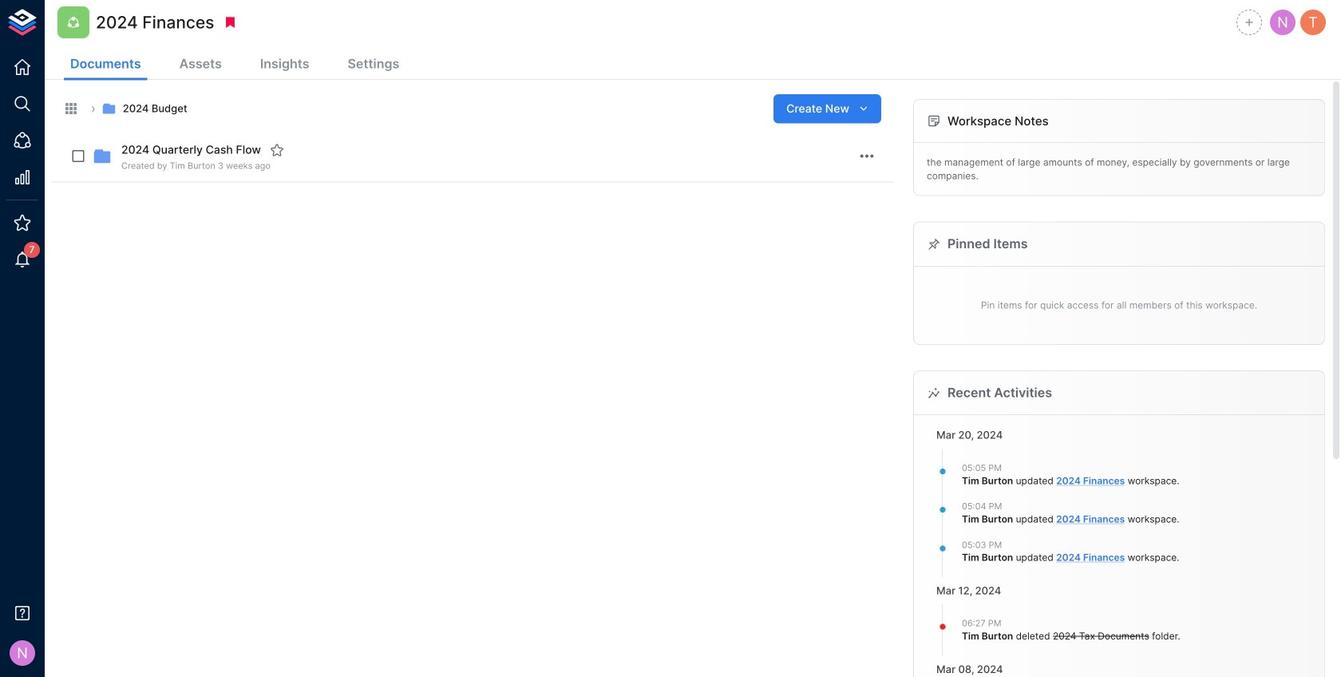 Task type: vqa. For each thing, say whether or not it's contained in the screenshot.
fourth the help "image" from the bottom
no



Task type: locate. For each thing, give the bounding box(es) containing it.
remove bookmark image
[[223, 15, 237, 30]]



Task type: describe. For each thing, give the bounding box(es) containing it.
favorite image
[[270, 143, 284, 157]]



